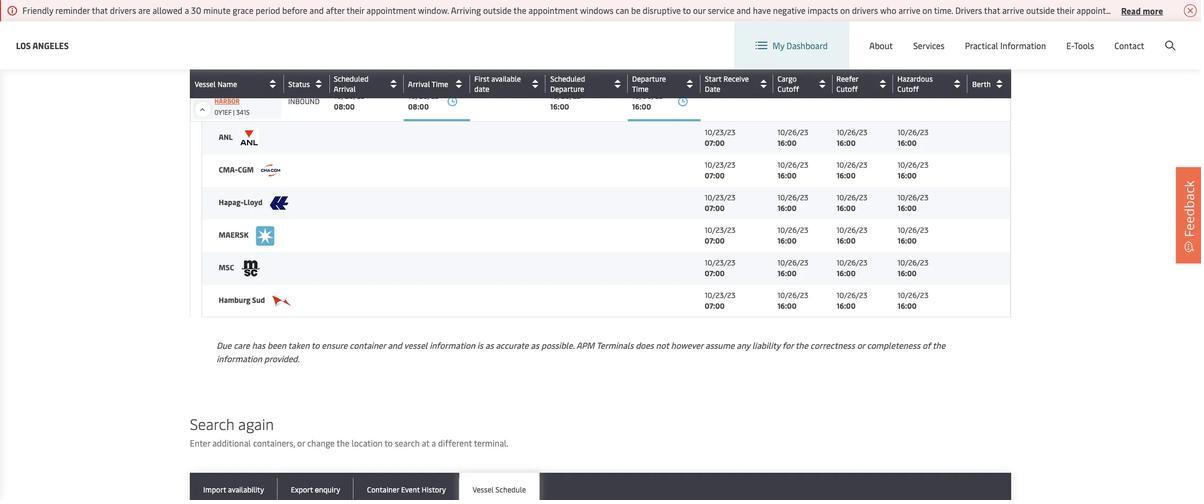 Task type: vqa. For each thing, say whether or not it's contained in the screenshot.
"personal" in The Official Website For Apm Terminals Is Www.Apmterminals.Com, Communications From Other Domains Or Apps Should Be Considered With Extreme Caution. To Protect Yourself, Safeguard Your Personal Information Against The Scammers And Do Not Engage.
no



Task type: locate. For each thing, give the bounding box(es) containing it.
5 10/23/23 from the top
[[705, 258, 736, 268]]

2 07:00 from the top
[[705, 171, 725, 181]]

cgm
[[230, 87, 243, 96], [238, 165, 254, 175]]

1 10/28/23 from the left
[[334, 91, 365, 101]]

location
[[352, 438, 383, 449]]

0 horizontal spatial scheduled
[[334, 74, 369, 84]]

10/28/23
[[334, 91, 365, 101], [408, 91, 440, 101], [550, 91, 582, 101]]

3 10/23/23 07:00 from the top
[[705, 193, 736, 213]]

cargo cutoff button
[[778, 74, 830, 94]]

or inside the due care has been taken to ensure container and vessel information is as accurate as possible. apm terminals does not however assume any liability for the correctness or completeness of the information provided.
[[858, 340, 865, 352]]

2 scheduled from the left
[[551, 74, 586, 84]]

4 07:00 from the top
[[705, 236, 725, 246]]

08:00 down arrival time
[[408, 102, 429, 112]]

0 horizontal spatial and
[[310, 4, 324, 16]]

vessel left "schedule"
[[473, 485, 494, 495]]

1 horizontal spatial or
[[858, 340, 865, 352]]

0 horizontal spatial time
[[432, 79, 448, 89]]

2 vertical spatial to
[[385, 438, 393, 449]]

0 horizontal spatial as
[[486, 340, 494, 352]]

1 horizontal spatial as
[[531, 340, 540, 352]]

import
[[203, 485, 226, 495]]

first available date
[[475, 74, 521, 94]]

not
[[656, 340, 669, 352]]

cma
[[215, 87, 228, 96]]

0 horizontal spatial or
[[297, 438, 305, 449]]

reefer
[[837, 74, 859, 84]]

information left is
[[430, 340, 475, 352]]

2 10/23/23 07:00 from the top
[[705, 160, 736, 181]]

10/28/23 08:00 right status button
[[334, 91, 365, 112]]

1 vertical spatial hamburg
[[219, 295, 251, 305]]

3 10/28/23 from the left
[[550, 91, 582, 101]]

1 vertical spatial a
[[432, 438, 436, 449]]

1 hamburg from the top
[[219, 21, 251, 31]]

sud left hamburg sud image in the left bottom of the page
[[252, 295, 265, 305]]

0 horizontal spatial outside
[[483, 4, 512, 16]]

5 07:00 from the top
[[705, 269, 725, 279]]

arrival inside scheduled arrival
[[334, 84, 356, 94]]

arrive up global menu button
[[1003, 4, 1025, 16]]

turn
[[1187, 4, 1202, 16]]

to right the taken
[[312, 340, 320, 352]]

1 their from the left
[[347, 4, 365, 16]]

1 scheduled from the left
[[334, 74, 369, 84]]

2 hamburg from the top
[[219, 295, 251, 305]]

that right reminder
[[92, 4, 108, 16]]

hamburg sud image
[[272, 296, 291, 307]]

scheduled departure button
[[551, 74, 626, 94]]

hamburg sud for 10/23/23
[[219, 295, 267, 305]]

hamburg sud
[[219, 21, 267, 31], [219, 295, 267, 305]]

10/23/23 07:00 for cma-cgm
[[705, 160, 736, 181]]

outside up menu
[[1027, 4, 1055, 16]]

1 hamburg sud from the top
[[219, 21, 267, 31]]

hamburg sud down msc icon
[[219, 295, 267, 305]]

1 08:00 from the left
[[334, 102, 355, 112]]

0 vertical spatial or
[[858, 340, 865, 352]]

10/23/23 for hamburg sud
[[705, 290, 736, 301]]

drivers left who
[[852, 4, 879, 16]]

departure time
[[632, 74, 666, 94]]

reminder
[[55, 4, 90, 16]]

as right is
[[486, 340, 494, 352]]

10/28/23 08:00
[[334, 91, 365, 112], [408, 91, 440, 112]]

time right scheduled departure button
[[632, 84, 649, 94]]

vessel inside vessel name button
[[195, 79, 216, 89]]

availability
[[228, 485, 264, 495]]

status button
[[288, 75, 327, 93]]

4 10/23/23 07:00 from the top
[[705, 225, 736, 246]]

cutoff down my dashboard popup button
[[778, 84, 800, 94]]

10/30/23 16:00
[[632, 91, 664, 112]]

3 cutoff from the left
[[898, 84, 919, 94]]

1 horizontal spatial that
[[985, 4, 1001, 16]]

anl image
[[240, 129, 259, 147]]

and left have
[[737, 4, 751, 16]]

1 vertical spatial or
[[297, 438, 305, 449]]

2 horizontal spatial appointment
[[1077, 4, 1127, 16]]

1 horizontal spatial a
[[432, 438, 436, 449]]

1 10/23/23 from the top
[[705, 127, 736, 138]]

cutoff inside hazardous cutoff
[[898, 84, 919, 94]]

1 horizontal spatial their
[[1057, 4, 1075, 16]]

1 vertical spatial hamburg sud
[[219, 295, 267, 305]]

0 vertical spatial sud
[[252, 21, 265, 31]]

arriving
[[451, 4, 481, 16]]

10/23/23
[[705, 127, 736, 138], [705, 160, 736, 170], [705, 193, 736, 203], [705, 225, 736, 235], [705, 258, 736, 268], [705, 290, 736, 301]]

time left date
[[432, 79, 448, 89]]

1 horizontal spatial time
[[632, 84, 649, 94]]

2 be from the left
[[1176, 4, 1185, 16]]

0 vertical spatial hamburg
[[219, 21, 251, 31]]

time for departure time
[[632, 84, 649, 94]]

0 horizontal spatial appointment
[[367, 4, 416, 16]]

is
[[477, 340, 483, 352]]

disruptive
[[643, 4, 681, 16]]

after
[[326, 4, 345, 16]]

1 drivers from the left
[[110, 4, 136, 16]]

scheduled up 10/28/23 16:00 at the top of page
[[551, 74, 586, 84]]

2 drivers from the left
[[852, 4, 879, 16]]

1 horizontal spatial arrival
[[408, 79, 430, 89]]

10/26/23 16:00
[[837, 16, 868, 37], [778, 127, 809, 148], [837, 127, 868, 148], [898, 127, 929, 148], [778, 160, 809, 181], [837, 160, 868, 181], [898, 160, 929, 181], [778, 193, 809, 213], [837, 193, 868, 213], [898, 193, 929, 213], [778, 225, 809, 246], [837, 225, 868, 246], [898, 225, 929, 246], [778, 258, 809, 279], [837, 258, 868, 279], [898, 258, 929, 279], [778, 290, 809, 311], [837, 290, 868, 311], [898, 290, 929, 311]]

login / create account
[[1095, 31, 1181, 43]]

scheduled arrival button
[[334, 74, 401, 94]]

0 vertical spatial cgm
[[230, 87, 243, 96]]

care
[[234, 340, 250, 352]]

account
[[1150, 31, 1181, 43]]

cutoff inside reefer cutoff
[[837, 84, 858, 94]]

does
[[636, 340, 654, 352]]

start
[[705, 74, 722, 84]]

2 as from the left
[[531, 340, 540, 352]]

10/28/23 08:00 down arrival time
[[408, 91, 440, 112]]

2 horizontal spatial 10/28/23
[[550, 91, 582, 101]]

time.
[[935, 4, 954, 16]]

or right correctness
[[858, 340, 865, 352]]

2 cutoff from the left
[[837, 84, 858, 94]]

6 10/23/23 07:00 from the top
[[705, 290, 736, 311]]

0 horizontal spatial cutoff
[[778, 84, 800, 94]]

sud for 10/20/23
[[252, 21, 265, 31]]

scheduled for arrival
[[334, 74, 369, 84]]

0 horizontal spatial 08:00
[[334, 102, 355, 112]]

1 horizontal spatial be
[[1176, 4, 1185, 16]]

hamburg down grace
[[219, 21, 251, 31]]

appointment left window.
[[367, 4, 416, 16]]

outside right arriving
[[483, 4, 512, 16]]

e-tools button
[[1067, 21, 1095, 70]]

cgm up harbor
[[230, 87, 243, 96]]

cgm for cma-
[[238, 165, 254, 175]]

berth button
[[973, 75, 1009, 93]]

switch location
[[901, 31, 961, 43]]

msc image
[[241, 260, 260, 277]]

3 07:00 from the top
[[705, 203, 725, 213]]

1 arrive from the left
[[899, 4, 921, 16]]

vessel left name
[[195, 79, 216, 89]]

that right drivers
[[985, 4, 1001, 16]]

1 horizontal spatial vessel
[[473, 485, 494, 495]]

appointment left "windows"
[[529, 4, 578, 16]]

2 horizontal spatial cutoff
[[898, 84, 919, 94]]

1 vertical spatial information
[[217, 353, 262, 365]]

1 vertical spatial sud
[[252, 295, 265, 305]]

1 appointment from the left
[[367, 4, 416, 16]]

hamburg for 10/23/23
[[219, 295, 251, 305]]

arrive right who
[[899, 4, 921, 16]]

vessel
[[404, 340, 428, 352]]

hapag lloyd image
[[270, 196, 289, 210]]

2 10/23/23 from the top
[[705, 160, 736, 170]]

0 horizontal spatial arrive
[[899, 4, 921, 16]]

cutoff right cargo cutoff "button" at the top
[[837, 84, 858, 94]]

appointment up login
[[1077, 4, 1127, 16]]

tab list
[[190, 474, 1012, 501]]

to left search
[[385, 438, 393, 449]]

time inside departure time
[[632, 84, 649, 94]]

and inside the due care has been taken to ensure container and vessel information is as accurate as possible. apm terminals does not however assume any liability for the correctness or completeness of the information provided.
[[388, 340, 402, 352]]

their right after at the left top of the page
[[347, 4, 365, 16]]

on
[[841, 4, 850, 16], [923, 4, 933, 16]]

07:00 for hamburg sud
[[705, 301, 725, 311]]

and left vessel
[[388, 340, 402, 352]]

and
[[310, 4, 324, 16], [737, 4, 751, 16], [388, 340, 402, 352]]

outside
[[483, 4, 512, 16], [1027, 4, 1055, 16]]

1 horizontal spatial drivers
[[852, 4, 879, 16]]

to inside the due care has been taken to ensure container and vessel information is as accurate as possible. apm terminals does not however assume any liability for the correctness or completeness of the information provided.
[[312, 340, 320, 352]]

contact button
[[1115, 21, 1145, 70]]

1 sud from the top
[[252, 21, 265, 31]]

1 07:00 from the top
[[705, 138, 725, 148]]

and left after at the left top of the page
[[310, 4, 324, 16]]

2 hamburg sud from the top
[[219, 295, 267, 305]]

hamburg sud down grace
[[219, 21, 267, 31]]

0 horizontal spatial to
[[312, 340, 320, 352]]

container
[[350, 340, 386, 352]]

close alert image
[[1185, 4, 1197, 17]]

a right at
[[432, 438, 436, 449]]

1 vertical spatial to
[[312, 340, 320, 352]]

0 vertical spatial information
[[430, 340, 475, 352]]

hamburg for 10/20/23
[[219, 21, 251, 31]]

1 horizontal spatial scheduled
[[551, 74, 586, 84]]

import availability
[[203, 485, 264, 495]]

1 horizontal spatial 10/28/23
[[408, 91, 440, 101]]

1 horizontal spatial 10/28/23 08:00
[[408, 91, 440, 112]]

cgm inside cma cgm dutch harbor 0y1ef | 341s
[[230, 87, 243, 96]]

10/23/23 07:00 for hamburg sud
[[705, 290, 736, 311]]

a left "30"
[[185, 4, 189, 16]]

scheduled right status button
[[334, 74, 369, 84]]

1 horizontal spatial appointment
[[529, 4, 578, 16]]

sud for 10/23/23
[[252, 295, 265, 305]]

16:00
[[837, 27, 856, 37], [550, 102, 570, 112], [632, 102, 651, 112], [778, 138, 797, 148], [837, 138, 856, 148], [898, 138, 917, 148], [778, 171, 797, 181], [837, 171, 856, 181], [898, 171, 917, 181], [778, 203, 797, 213], [837, 203, 856, 213], [898, 203, 917, 213], [778, 236, 797, 246], [837, 236, 856, 246], [898, 236, 917, 246], [778, 269, 797, 279], [837, 269, 856, 279], [898, 269, 917, 279], [778, 301, 797, 311], [837, 301, 856, 311], [898, 301, 917, 311]]

0 vertical spatial vessel
[[195, 79, 216, 89]]

terminals
[[597, 340, 634, 352]]

on right "impacts"
[[841, 4, 850, 16]]

vessel name button
[[195, 75, 281, 93]]

arrival right status button
[[334, 84, 356, 94]]

0 horizontal spatial their
[[347, 4, 365, 16]]

my
[[773, 40, 785, 51]]

0 horizontal spatial be
[[632, 4, 641, 16]]

their up e-
[[1057, 4, 1075, 16]]

assume
[[706, 340, 735, 352]]

search
[[395, 438, 420, 449]]

10/30/23
[[632, 91, 664, 101]]

to left our
[[683, 4, 691, 16]]

1 horizontal spatial on
[[923, 4, 933, 16]]

2 their from the left
[[1057, 4, 1075, 16]]

global
[[995, 31, 1020, 43]]

information down care
[[217, 353, 262, 365]]

impacts
[[808, 4, 839, 16]]

1 that from the left
[[92, 4, 108, 16]]

cutoff right reefer cutoff button
[[898, 84, 919, 94]]

hamburg down msc
[[219, 295, 251, 305]]

vessel inside vessel schedule button
[[473, 485, 494, 495]]

read
[[1122, 5, 1141, 16]]

6 10/23/23 from the top
[[705, 290, 736, 301]]

as right accurate
[[531, 340, 540, 352]]

1 vertical spatial cgm
[[238, 165, 254, 175]]

0 horizontal spatial arrival
[[334, 84, 356, 94]]

be right will
[[1176, 4, 1185, 16]]

10/23/23 07:00
[[705, 127, 736, 148], [705, 160, 736, 181], [705, 193, 736, 213], [705, 225, 736, 246], [705, 258, 736, 279], [705, 290, 736, 311]]

cma cgm dutch harbor 0y1ef | 341s
[[215, 87, 265, 117]]

cargo
[[778, 74, 797, 84]]

or left change
[[297, 438, 305, 449]]

0 horizontal spatial drivers
[[110, 4, 136, 16]]

08:00 down scheduled arrival
[[334, 102, 355, 112]]

0 vertical spatial hamburg sud
[[219, 21, 267, 31]]

1 horizontal spatial arrive
[[1003, 4, 1025, 16]]

1 horizontal spatial outside
[[1027, 4, 1055, 16]]

2 on from the left
[[923, 4, 933, 16]]

first available date button
[[475, 74, 543, 94]]

0 horizontal spatial on
[[841, 4, 850, 16]]

1 cutoff from the left
[[778, 84, 800, 94]]

be right can
[[632, 4, 641, 16]]

10/23/23 for hapag-lloyd
[[705, 193, 736, 203]]

5 10/23/23 07:00 from the top
[[705, 258, 736, 279]]

0 vertical spatial a
[[185, 4, 189, 16]]

16:00 inside 10/30/23 16:00
[[632, 102, 651, 112]]

10/23/23 07:00 for anl
[[705, 127, 736, 148]]

arrival
[[408, 79, 430, 89], [334, 84, 356, 94]]

1 horizontal spatial 08:00
[[408, 102, 429, 112]]

1 horizontal spatial and
[[388, 340, 402, 352]]

my dashboard button
[[756, 21, 828, 70]]

2 appointment from the left
[[529, 4, 578, 16]]

start receive date button
[[705, 74, 771, 94]]

0 horizontal spatial 10/28/23
[[334, 91, 365, 101]]

cutoff inside "button"
[[778, 84, 800, 94]]

their
[[347, 4, 365, 16], [1057, 4, 1075, 16]]

hamburg
[[219, 21, 251, 31], [219, 295, 251, 305]]

hazardous cutoff button
[[898, 74, 965, 94]]

the
[[514, 4, 527, 16], [796, 340, 809, 352], [933, 340, 946, 352], [337, 438, 350, 449]]

6 07:00 from the top
[[705, 301, 725, 311]]

correctness
[[811, 340, 855, 352]]

los angeles
[[16, 39, 69, 51]]

cgm left cma cgm image
[[238, 165, 254, 175]]

2 sud from the top
[[252, 295, 265, 305]]

1 horizontal spatial to
[[385, 438, 393, 449]]

1 10/23/23 07:00 from the top
[[705, 127, 736, 148]]

cgm for cma
[[230, 87, 243, 96]]

about
[[870, 40, 893, 51]]

arrival right scheduled arrival button
[[408, 79, 430, 89]]

cutoff for cargo
[[778, 84, 800, 94]]

0 horizontal spatial departure
[[551, 84, 585, 94]]

0 horizontal spatial vessel
[[195, 79, 216, 89]]

scheduled arrival
[[334, 74, 369, 94]]

2 outside from the left
[[1027, 4, 1055, 16]]

drivers left are in the top left of the page
[[110, 4, 136, 16]]

1 vertical spatial vessel
[[473, 485, 494, 495]]

10/23/23 for msc
[[705, 258, 736, 268]]

on left time.
[[923, 4, 933, 16]]

container event history button
[[354, 474, 460, 501]]

any
[[737, 340, 751, 352]]

3 10/23/23 from the top
[[705, 193, 736, 203]]

1 horizontal spatial departure
[[632, 74, 666, 84]]

0 horizontal spatial 10/28/23 08:00
[[334, 91, 365, 112]]

4 10/23/23 from the top
[[705, 225, 736, 235]]

first
[[475, 74, 490, 84]]

export
[[291, 485, 313, 495]]

login / create account link
[[1075, 21, 1181, 53]]

0 horizontal spatial that
[[92, 4, 108, 16]]

sud down period
[[252, 21, 265, 31]]

1 horizontal spatial cutoff
[[837, 84, 858, 94]]

completeness
[[867, 340, 921, 352]]

0 vertical spatial to
[[683, 4, 691, 16]]



Task type: describe. For each thing, give the bounding box(es) containing it.
16:00 inside 10/28/23 16:00
[[550, 102, 570, 112]]

berth
[[973, 79, 992, 89]]

again
[[238, 414, 274, 434]]

cma-
[[219, 165, 238, 175]]

container event history
[[367, 485, 446, 495]]

1 outside from the left
[[483, 4, 512, 16]]

information
[[1001, 40, 1047, 51]]

been
[[268, 340, 286, 352]]

10/23/23 for maersk
[[705, 225, 736, 235]]

vessel schedule button
[[460, 474, 540, 501]]

or inside the search again enter additional containers, or change the location to search at a different terminal.
[[297, 438, 305, 449]]

read more
[[1122, 5, 1164, 16]]

10/20/23
[[705, 16, 736, 26]]

time for arrival time
[[432, 79, 448, 89]]

2 horizontal spatial to
[[683, 4, 691, 16]]

0y1ef
[[215, 108, 232, 117]]

switch
[[901, 31, 926, 43]]

cutoff for reefer
[[837, 84, 858, 94]]

07:00 for hapag-lloyd
[[705, 203, 725, 213]]

are
[[138, 4, 150, 16]]

1 on from the left
[[841, 4, 850, 16]]

0 horizontal spatial information
[[217, 353, 262, 365]]

feedback
[[1181, 181, 1199, 238]]

location
[[928, 31, 961, 43]]

window.
[[418, 4, 449, 16]]

los angeles link
[[16, 39, 69, 52]]

scheduled for departure
[[551, 74, 586, 84]]

about button
[[870, 21, 893, 70]]

services
[[914, 40, 945, 51]]

los
[[16, 39, 31, 51]]

arrival time
[[408, 79, 448, 89]]

tools
[[1075, 40, 1095, 51]]

cutoff for hazardous
[[898, 84, 919, 94]]

reefer cutoff button
[[837, 74, 891, 94]]

07:00 for anl
[[705, 138, 725, 148]]

export еnquiry button
[[278, 474, 354, 501]]

tab list containing import availability
[[190, 474, 1012, 501]]

maersk image
[[256, 226, 275, 246]]

search again enter additional containers, or change the location to search at a different terminal.
[[190, 414, 509, 449]]

3 appointment from the left
[[1077, 4, 1127, 16]]

search
[[190, 414, 234, 434]]

inbound
[[288, 96, 320, 106]]

2 horizontal spatial and
[[737, 4, 751, 16]]

additional
[[213, 438, 251, 449]]

10/23/23 07:00 for hapag-lloyd
[[705, 193, 736, 213]]

vessel for vessel schedule
[[473, 485, 494, 495]]

10/23/23 for cma-cgm
[[705, 160, 736, 170]]

scheduled departure
[[551, 74, 586, 94]]

who
[[881, 4, 897, 16]]

2 10/28/23 08:00 from the left
[[408, 91, 440, 112]]

0 horizontal spatial a
[[185, 4, 189, 16]]

1 as from the left
[[486, 340, 494, 352]]

10/23/23 for anl
[[705, 127, 736, 138]]

drivers
[[956, 4, 983, 16]]

login
[[1095, 31, 1116, 43]]

date
[[475, 84, 490, 94]]

e-
[[1067, 40, 1075, 51]]

more
[[1143, 5, 1164, 16]]

10/28/23 16:00
[[550, 91, 582, 112]]

reefer cutoff
[[837, 74, 859, 94]]

maersk
[[219, 230, 250, 240]]

the inside the search again enter additional containers, or change the location to search at a different terminal.
[[337, 438, 350, 449]]

30
[[191, 4, 201, 16]]

10/23/23 07:00 for msc
[[705, 258, 736, 279]]

schedule
[[496, 485, 526, 495]]

practical information button
[[965, 21, 1047, 70]]

cma cgm image
[[261, 165, 280, 177]]

anl
[[219, 132, 234, 142]]

before
[[282, 4, 308, 16]]

friendly
[[22, 4, 53, 16]]

vessel schedule
[[473, 485, 526, 495]]

hapag-
[[219, 197, 244, 207]]

1 10/28/23 08:00 from the left
[[334, 91, 365, 112]]

friendly reminder that drivers are allowed a 30 minute grace period before and after their appointment window. arriving outside the appointment windows can be disruptive to our service and have negative impacts on drivers who arrive on time. drivers that arrive outside their appointment window will be turn
[[22, 4, 1202, 16]]

2 that from the left
[[985, 4, 1001, 16]]

global menu button
[[972, 21, 1055, 53]]

global menu
[[995, 31, 1044, 43]]

10/23/23 07:00 for maersk
[[705, 225, 736, 246]]

vessel for vessel name
[[195, 79, 216, 89]]

cma-cgm
[[219, 165, 256, 175]]

vessel name
[[195, 79, 237, 89]]

period
[[256, 4, 280, 16]]

however
[[671, 340, 704, 352]]

angeles
[[32, 39, 69, 51]]

provided.
[[264, 353, 300, 365]]

switch location button
[[884, 31, 961, 43]]

hazardous
[[898, 74, 933, 84]]

hamburg sud image
[[272, 21, 291, 33]]

arrival time button
[[408, 75, 468, 93]]

due
[[217, 340, 232, 352]]

07:00 for maersk
[[705, 236, 725, 246]]

feedback button
[[1177, 167, 1202, 264]]

07:00 for cma-cgm
[[705, 171, 725, 181]]

a inside the search again enter additional containers, or change the location to search at a different terminal.
[[432, 438, 436, 449]]

containers,
[[253, 438, 295, 449]]

07:00 for msc
[[705, 269, 725, 279]]

change
[[307, 438, 335, 449]]

minute
[[203, 4, 231, 16]]

container
[[367, 485, 399, 495]]

|
[[233, 108, 235, 117]]

can
[[616, 4, 629, 16]]

2 08:00 from the left
[[408, 102, 429, 112]]

to inside the search again enter additional containers, or change the location to search at a different terminal.
[[385, 438, 393, 449]]

341s
[[236, 108, 250, 117]]

possible.
[[542, 340, 575, 352]]

hazardous cutoff
[[898, 74, 933, 94]]

2 10/28/23 from the left
[[408, 91, 440, 101]]

menu
[[1022, 31, 1044, 43]]

history
[[422, 485, 446, 495]]

start receive date
[[705, 74, 749, 94]]

2 arrive from the left
[[1003, 4, 1025, 16]]

due care has been taken to ensure container and vessel information is as accurate as possible. apm terminals does not however assume any liability for the correctness or completeness of the information provided.
[[217, 340, 946, 365]]

msc
[[219, 263, 236, 273]]

departure inside scheduled departure
[[551, 84, 585, 94]]

for
[[783, 340, 794, 352]]

cargo cutoff
[[778, 74, 800, 94]]

windows
[[580, 4, 614, 16]]

practical information
[[965, 40, 1047, 51]]

1 be from the left
[[632, 4, 641, 16]]

1 horizontal spatial information
[[430, 340, 475, 352]]

terminal.
[[474, 438, 509, 449]]

event
[[401, 485, 420, 495]]

hamburg sud for 10/20/23
[[219, 21, 267, 31]]

have
[[753, 4, 771, 16]]

services button
[[914, 21, 945, 70]]

allowed
[[153, 4, 183, 16]]

will
[[1160, 4, 1174, 16]]



